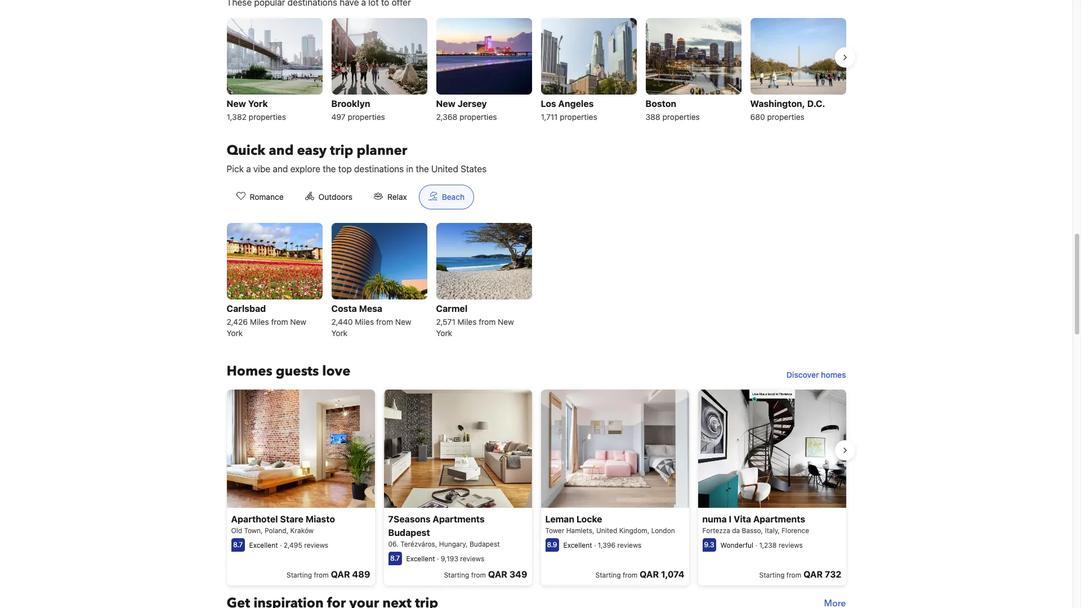 Task type: locate. For each thing, give the bounding box(es) containing it.
reviews for qar 349
[[461, 555, 485, 564]]

starting down '9,193'
[[444, 572, 470, 580]]

7seasons
[[389, 515, 431, 525]]

properties inside washington, d.c. 680 properties
[[768, 112, 805, 122]]

1 horizontal spatial 8.7
[[390, 555, 400, 563]]

region containing aparthotel stare miasto
[[218, 385, 856, 591]]

york
[[248, 99, 268, 109], [227, 328, 243, 338], [332, 328, 348, 338], [436, 328, 453, 338]]

destinations
[[354, 164, 404, 174]]

properties right 1,382
[[249, 112, 286, 122]]

new
[[227, 99, 246, 109], [436, 99, 456, 109], [290, 317, 307, 327], [395, 317, 412, 327], [498, 317, 514, 327]]

from inside starting from qar 1,074
[[623, 572, 638, 580]]

2 properties from the left
[[348, 112, 385, 122]]

york down 2,426
[[227, 328, 243, 338]]

from right the 2,571
[[479, 317, 496, 327]]

excellent element for aparthotel
[[249, 542, 278, 550]]

brooklyn 497 properties
[[332, 99, 385, 122]]

poland,
[[265, 527, 289, 535]]

excellent down terézváros,
[[407, 555, 435, 564]]

costa mesa 2,440 miles from new york
[[332, 304, 412, 338]]

1,396
[[598, 542, 616, 550]]

8.7 element down old
[[231, 539, 245, 552]]

excellent element down hamlets,
[[564, 542, 593, 550]]

properties
[[249, 112, 286, 122], [348, 112, 385, 122], [460, 112, 497, 122], [560, 112, 598, 122], [663, 112, 700, 122], [768, 112, 805, 122]]

the right in
[[416, 164, 429, 174]]

1 horizontal spatial apartments
[[754, 515, 806, 525]]

1 vertical spatial budapest
[[470, 541, 500, 549]]

8.7 element
[[231, 539, 245, 552], [389, 552, 402, 566]]

properties inside new york 1,382 properties
[[249, 112, 286, 122]]

washington, d.c. 680 properties
[[751, 99, 826, 122]]

0 vertical spatial united
[[432, 164, 459, 174]]

budapest up the starting from qar 349
[[470, 541, 500, 549]]

1 vertical spatial 8.7
[[390, 555, 400, 563]]

miles down carlsbad
[[250, 317, 269, 327]]

starting down 1,396
[[596, 572, 621, 580]]

8.7 down old
[[233, 541, 243, 550]]

numa i vita apartments fortezza da basso, italy, florence
[[703, 515, 810, 535]]

united
[[432, 164, 459, 174], [597, 527, 618, 535]]

excellent element down town,
[[249, 542, 278, 550]]

leman
[[546, 515, 575, 525]]

2 horizontal spatial excellent
[[564, 542, 593, 550]]

reviews down kraków on the left of page
[[304, 542, 329, 550]]

2 horizontal spatial excellent element
[[564, 542, 593, 550]]

budapest down 7seasons
[[389, 528, 430, 538]]

· left 2,495
[[280, 542, 282, 550]]

1 horizontal spatial 8.7 element
[[389, 552, 402, 566]]

· left 1,396
[[594, 542, 596, 550]]

old
[[231, 527, 242, 535]]

miles inside carlsbad 2,426 miles from new york
[[250, 317, 269, 327]]

tab list
[[218, 185, 484, 210]]

top
[[339, 164, 352, 174]]

starting
[[287, 572, 312, 580], [444, 572, 470, 580], [596, 572, 621, 580], [760, 572, 785, 580]]

2,495
[[284, 542, 303, 550]]

1 horizontal spatial budapest
[[470, 541, 500, 549]]

excellent for leman
[[564, 542, 593, 550]]

properties inside the los angeles 1,711 properties
[[560, 112, 598, 122]]

1 horizontal spatial united
[[597, 527, 618, 535]]

from left the qar 1,074
[[623, 572, 638, 580]]

8.7
[[233, 541, 243, 550], [390, 555, 400, 563]]

and
[[269, 141, 294, 160], [273, 164, 288, 174]]

excellent down town,
[[249, 542, 278, 550]]

0 vertical spatial budapest
[[389, 528, 430, 538]]

0 horizontal spatial 8.7
[[233, 541, 243, 550]]

from left qar 489
[[314, 572, 329, 580]]

properties for washington, d.c.
[[768, 112, 805, 122]]

· left '9,193'
[[437, 555, 439, 564]]

excellent
[[249, 542, 278, 550], [564, 542, 593, 550], [407, 555, 435, 564]]

york inside carlsbad 2,426 miles from new york
[[227, 328, 243, 338]]

apartments inside numa i vita apartments fortezza da basso, italy, florence
[[754, 515, 806, 525]]

new inside carmel 2,571 miles from new york
[[498, 317, 514, 327]]

budapest
[[389, 528, 430, 538], [470, 541, 500, 549]]

starting inside starting from qar 732
[[760, 572, 785, 580]]

1 vertical spatial united
[[597, 527, 618, 535]]

0 horizontal spatial the
[[323, 164, 336, 174]]

the left top
[[323, 164, 336, 174]]

2 horizontal spatial miles
[[458, 317, 477, 327]]

apartments
[[433, 515, 485, 525], [754, 515, 806, 525]]

florence
[[782, 527, 810, 535]]

properties down "brooklyn"
[[348, 112, 385, 122]]

3 properties from the left
[[460, 112, 497, 122]]

properties down boston
[[663, 112, 700, 122]]

properties for new jersey
[[460, 112, 497, 122]]

excellent element down terézváros,
[[407, 555, 435, 564]]

0 horizontal spatial miles
[[250, 317, 269, 327]]

reviews down the florence
[[779, 542, 803, 550]]

2 miles from the left
[[355, 317, 374, 327]]

discover homes link
[[783, 365, 851, 385]]

· left 1,238
[[756, 542, 758, 550]]

1 properties from the left
[[249, 112, 286, 122]]

reviews up the starting from qar 349
[[461, 555, 485, 564]]

kingdom,
[[620, 527, 650, 535]]

1 horizontal spatial miles
[[355, 317, 374, 327]]

2 starting from the left
[[444, 572, 470, 580]]

i
[[729, 515, 732, 525]]

2,440
[[332, 317, 353, 327]]

from down mesa
[[376, 317, 393, 327]]

york up the quick
[[248, 99, 268, 109]]

starting inside the starting from qar 349
[[444, 572, 470, 580]]

excellent down hamlets,
[[564, 542, 593, 550]]

1 region from the top
[[218, 13, 856, 128]]

reviews for qar 489
[[304, 542, 329, 550]]

york down the 2,571
[[436, 328, 453, 338]]

0 horizontal spatial apartments
[[433, 515, 485, 525]]

excellent element for leman
[[564, 542, 593, 550]]

hungary,
[[439, 541, 468, 549]]

starting down 1,238
[[760, 572, 785, 580]]

properties inside boston 388 properties
[[663, 112, 700, 122]]

properties down the angeles
[[560, 112, 598, 122]]

excellent · 2,495 reviews
[[249, 542, 329, 550]]

excellent element for 7seasons
[[407, 555, 435, 564]]

0 horizontal spatial 8.7 element
[[231, 539, 245, 552]]

aparthotel
[[231, 515, 278, 525]]

york inside new york 1,382 properties
[[248, 99, 268, 109]]

miles inside carmel 2,571 miles from new york
[[458, 317, 477, 327]]

from inside starting from qar 732
[[787, 572, 802, 580]]

starting for qar 1,074
[[596, 572, 621, 580]]

reviews
[[304, 542, 329, 550], [618, 542, 642, 550], [779, 542, 803, 550], [461, 555, 485, 564]]

from right 2,426
[[271, 317, 288, 327]]

miles for carmel
[[458, 317, 477, 327]]

apartments up hungary,
[[433, 515, 485, 525]]

4 properties from the left
[[560, 112, 598, 122]]

from inside starting from qar 489
[[314, 572, 329, 580]]

relax button
[[365, 185, 417, 210]]

properties down jersey
[[460, 112, 497, 122]]

2,368
[[436, 112, 458, 122]]

8.7 element down 06.
[[389, 552, 402, 566]]

from left the "qar 732"
[[787, 572, 802, 580]]

kraków
[[291, 527, 314, 535]]

0 horizontal spatial budapest
[[389, 528, 430, 538]]

miles down carmel
[[458, 317, 477, 327]]

jersey
[[458, 99, 487, 109]]

1 vertical spatial region
[[218, 385, 856, 591]]

8.7 element for aparthotel stare miasto
[[231, 539, 245, 552]]

brooklyn
[[332, 99, 371, 109]]

0 horizontal spatial united
[[432, 164, 459, 174]]

basso,
[[742, 527, 764, 535]]

starting from qar 349
[[444, 570, 528, 580]]

region containing new york
[[218, 13, 856, 128]]

properties inside "new jersey 2,368 properties"
[[460, 112, 497, 122]]

angeles
[[559, 99, 594, 109]]

1 vertical spatial and
[[273, 164, 288, 174]]

wonderful · 1,238 reviews
[[721, 542, 803, 550]]

the
[[323, 164, 336, 174], [416, 164, 429, 174]]

starting inside starting from qar 1,074
[[596, 572, 621, 580]]

qar 732
[[804, 570, 842, 580]]

york down 2,440
[[332, 328, 348, 338]]

and right vibe
[[273, 164, 288, 174]]

discover
[[787, 370, 820, 380]]

2 region from the top
[[218, 385, 856, 591]]

new york 1,382 properties
[[227, 99, 286, 122]]

apartments up italy,
[[754, 515, 806, 525]]

1,382
[[227, 112, 247, 122]]

· for budapest
[[437, 555, 439, 564]]

excellent for aparthotel
[[249, 542, 278, 550]]

6 properties from the left
[[768, 112, 805, 122]]

1 apartments from the left
[[433, 515, 485, 525]]

region
[[218, 13, 856, 128], [218, 385, 856, 591]]

from left qar 349
[[472, 572, 486, 580]]

0 horizontal spatial excellent
[[249, 542, 278, 550]]

1 starting from the left
[[287, 572, 312, 580]]

starting for qar 349
[[444, 572, 470, 580]]

0 horizontal spatial excellent element
[[249, 542, 278, 550]]

5 properties from the left
[[663, 112, 700, 122]]

388
[[646, 112, 661, 122]]

3 miles from the left
[[458, 317, 477, 327]]

2 apartments from the left
[[754, 515, 806, 525]]

starting down 2,495
[[287, 572, 312, 580]]

new inside "new jersey 2,368 properties"
[[436, 99, 456, 109]]

and up vibe
[[269, 141, 294, 160]]

properties for new york
[[249, 112, 286, 122]]

9.3 element
[[703, 539, 716, 552]]

beach button
[[419, 185, 474, 210]]

8.7 down 06.
[[390, 555, 400, 563]]

quick and easy trip planner pick a vibe and explore the top destinations in the united states
[[227, 141, 487, 174]]

london
[[652, 527, 676, 535]]

trip
[[330, 141, 354, 160]]

9.3
[[705, 541, 715, 550]]

0 vertical spatial 8.7
[[233, 541, 243, 550]]

1 horizontal spatial excellent
[[407, 555, 435, 564]]

united up beach button
[[432, 164, 459, 174]]

4 starting from the left
[[760, 572, 785, 580]]

excellent · 1,396 reviews
[[564, 542, 642, 550]]

washington,
[[751, 99, 806, 109]]

reviews down kingdom,
[[618, 542, 642, 550]]

miasto
[[306, 515, 335, 525]]

terézváros,
[[401, 541, 438, 549]]

properties down washington,
[[768, 112, 805, 122]]

from inside carmel 2,571 miles from new york
[[479, 317, 496, 327]]

d.c.
[[808, 99, 826, 109]]

1 horizontal spatial the
[[416, 164, 429, 174]]

0 vertical spatial region
[[218, 13, 856, 128]]

3 starting from the left
[[596, 572, 621, 580]]

united up 1,396
[[597, 527, 618, 535]]

carmel 2,571 miles from new york
[[436, 304, 514, 338]]

reviews for qar 1,074
[[618, 542, 642, 550]]

starting inside starting from qar 489
[[287, 572, 312, 580]]

8.9 element
[[546, 539, 559, 552]]

miles down mesa
[[355, 317, 374, 327]]

excellent element
[[249, 542, 278, 550], [564, 542, 593, 550], [407, 555, 435, 564]]

1 miles from the left
[[250, 317, 269, 327]]

497
[[332, 112, 346, 122]]

1 horizontal spatial excellent element
[[407, 555, 435, 564]]



Task type: describe. For each thing, give the bounding box(es) containing it.
hamlets,
[[567, 527, 595, 535]]

discover homes
[[787, 370, 847, 380]]

boston 388 properties
[[646, 99, 700, 122]]

los
[[541, 99, 557, 109]]

new inside new york 1,382 properties
[[227, 99, 246, 109]]

· for tower
[[594, 542, 596, 550]]

costa
[[332, 304, 357, 314]]

leman locke tower hamlets, united kingdom, london
[[546, 515, 676, 535]]

new jersey 2,368 properties
[[436, 99, 497, 122]]

vibe
[[254, 164, 271, 174]]

romance
[[250, 192, 284, 202]]

boston
[[646, 99, 677, 109]]

states
[[461, 164, 487, 174]]

united inside leman locke tower hamlets, united kingdom, london
[[597, 527, 618, 535]]

carlsbad 2,426 miles from new york
[[227, 304, 307, 338]]

from inside "costa mesa 2,440 miles from new york"
[[376, 317, 393, 327]]

stare
[[280, 515, 304, 525]]

excellent · 9,193 reviews
[[407, 555, 485, 564]]

outdoors button
[[296, 185, 362, 210]]

relax
[[388, 192, 407, 202]]

york inside carmel 2,571 miles from new york
[[436, 328, 453, 338]]

0 vertical spatial and
[[269, 141, 294, 160]]

06.
[[389, 541, 399, 549]]

excellent for 7seasons
[[407, 555, 435, 564]]

qar 1,074
[[640, 570, 685, 580]]

2,426
[[227, 317, 248, 327]]

8.7 element for 7seasons apartments budapest
[[389, 552, 402, 566]]

beach
[[442, 192, 465, 202]]

8.9
[[547, 541, 558, 550]]

9,193
[[441, 555, 459, 564]]

homes guests love
[[227, 362, 351, 381]]

new inside carlsbad 2,426 miles from new york
[[290, 317, 307, 327]]

easy
[[297, 141, 327, 160]]

from inside carlsbad 2,426 miles from new york
[[271, 317, 288, 327]]

carmel
[[436, 304, 468, 314]]

apartments inside the 7seasons apartments budapest 06. terézváros, hungary, budapest
[[433, 515, 485, 525]]

mesa
[[359, 304, 383, 314]]

guests
[[276, 362, 319, 381]]

aparthotel stare miasto old town, poland, kraków
[[231, 515, 335, 535]]

new inside "costa mesa 2,440 miles from new york"
[[395, 317, 412, 327]]

romance button
[[227, 185, 293, 210]]

starting for qar 732
[[760, 572, 785, 580]]

from inside the starting from qar 349
[[472, 572, 486, 580]]

tower
[[546, 527, 565, 535]]

properties for los angeles
[[560, 112, 598, 122]]

2 the from the left
[[416, 164, 429, 174]]

a
[[246, 164, 251, 174]]

miles inside "costa mesa 2,440 miles from new york"
[[355, 317, 374, 327]]

tab list containing romance
[[218, 185, 484, 210]]

reviews for qar 732
[[779, 542, 803, 550]]

starting for qar 489
[[287, 572, 312, 580]]

starting from qar 732
[[760, 570, 842, 580]]

wonderful element
[[721, 542, 754, 550]]

explore
[[291, 164, 321, 174]]

locke
[[577, 515, 603, 525]]

town,
[[244, 527, 263, 535]]

fortezza
[[703, 527, 731, 535]]

outdoors
[[319, 192, 353, 202]]

1 the from the left
[[323, 164, 336, 174]]

starting from qar 489
[[287, 570, 371, 580]]

1,238
[[760, 542, 777, 550]]

homes
[[227, 362, 273, 381]]

carlsbad
[[227, 304, 266, 314]]

1,711
[[541, 112, 558, 122]]

york inside "costa mesa 2,440 miles from new york"
[[332, 328, 348, 338]]

united inside quick and easy trip planner pick a vibe and explore the top destinations in the united states
[[432, 164, 459, 174]]

wonderful
[[721, 542, 754, 550]]

properties inside brooklyn 497 properties
[[348, 112, 385, 122]]

los angeles 1,711 properties
[[541, 99, 598, 122]]

planner
[[357, 141, 408, 160]]

7seasons apartments budapest 06. terézváros, hungary, budapest
[[389, 515, 500, 549]]

2,571
[[436, 317, 456, 327]]

· for vita
[[756, 542, 758, 550]]

da
[[733, 527, 741, 535]]

miles for carlsbad
[[250, 317, 269, 327]]

8.7 for 7seasons apartments budapest
[[390, 555, 400, 563]]

qar 489
[[331, 570, 371, 580]]

italy,
[[765, 527, 780, 535]]

love
[[322, 362, 351, 381]]

homes
[[822, 370, 847, 380]]

680
[[751, 112, 766, 122]]

quick
[[227, 141, 266, 160]]

qar 349
[[489, 570, 528, 580]]

vita
[[734, 515, 752, 525]]

in
[[407, 164, 414, 174]]

8.7 for aparthotel stare miasto
[[233, 541, 243, 550]]

numa
[[703, 515, 727, 525]]

starting from qar 1,074
[[596, 570, 685, 580]]

· for miasto
[[280, 542, 282, 550]]

pick
[[227, 164, 244, 174]]



Task type: vqa. For each thing, say whether or not it's contained in the screenshot.


